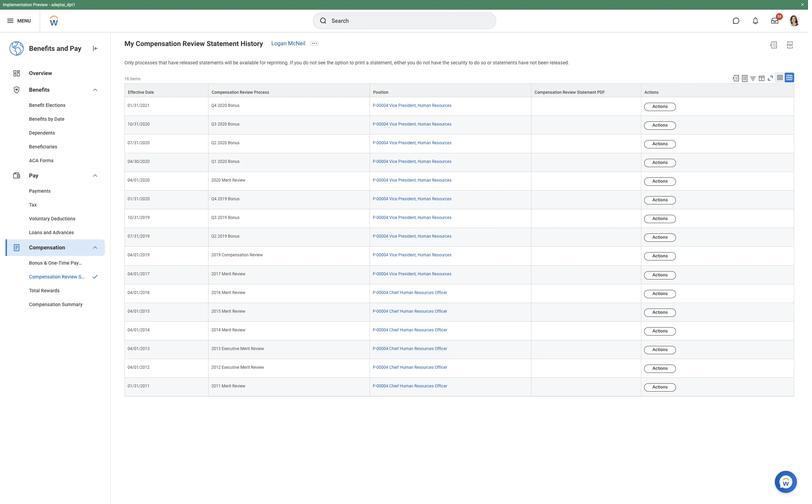 Task type: locate. For each thing, give the bounding box(es) containing it.
2 p-00004 chief human resources officer link from the top
[[373, 307, 447, 314]]

q4 for q4 2019 bonus
[[212, 197, 217, 201]]

bonus up 2019 compensation review at the left of the page
[[228, 234, 240, 239]]

0 vertical spatial q2
[[212, 140, 217, 145]]

statement up will at left
[[207, 39, 239, 48]]

bonus down 2020 merit review
[[228, 197, 240, 201]]

executive right the 2013
[[222, 346, 239, 351]]

2019 up q3 2019 bonus
[[218, 197, 227, 201]]

total
[[29, 288, 40, 293]]

p- for 2013 executive merit review
[[373, 346, 377, 351]]

6 president, from the top
[[399, 197, 417, 201]]

0 horizontal spatial statements
[[199, 60, 224, 65]]

p-00004 vice president, human resources for q2 2020 bonus
[[373, 140, 452, 145]]

compensation up total rewards
[[29, 274, 61, 280]]

q2 2019 bonus
[[212, 234, 240, 239]]

0 horizontal spatial pay
[[29, 172, 38, 179]]

p- for 2017 merit review
[[373, 271, 377, 276]]

5 p- from the top
[[373, 178, 377, 183]]

4 00004 from the top
[[377, 159, 388, 164]]

inbox large image
[[772, 17, 779, 24]]

merit for 2016
[[222, 290, 231, 295]]

select to filter grid data image
[[750, 75, 757, 82]]

p-00004 vice president, human resources for q4 2019 bonus
[[373, 197, 452, 201]]

1 vertical spatial q2
[[212, 234, 217, 239]]

12 actions row from the top
[[125, 303, 795, 322]]

2 p-00004 vice president, human resources link from the top
[[373, 120, 452, 127]]

1 you from the left
[[294, 60, 302, 65]]

0 horizontal spatial you
[[294, 60, 302, 65]]

0 vertical spatial date
[[145, 90, 154, 95]]

dependents
[[29, 130, 55, 136]]

1 chevron down small image from the top
[[91, 86, 99, 94]]

2 not from the left
[[423, 60, 430, 65]]

statements left will at left
[[199, 60, 224, 65]]

adeptai_dpt1
[[51, 2, 75, 7]]

and up overview 'link' on the left top
[[57, 44, 68, 53]]

2012
[[212, 365, 221, 370]]

0 vertical spatial executive
[[222, 346, 239, 351]]

11 00004 from the top
[[377, 290, 388, 295]]

3 00004 from the top
[[377, 140, 388, 145]]

p-00004 chief human resources officer for 2016 merit review
[[373, 290, 447, 295]]

6 00004 from the top
[[377, 197, 388, 201]]

2 horizontal spatial not
[[530, 60, 537, 65]]

q3 2019 bonus
[[212, 215, 240, 220]]

p- for q3 2020 bonus
[[373, 122, 377, 127]]

4 president, from the top
[[399, 159, 417, 164]]

2 have from the left
[[431, 60, 442, 65]]

chief for 2016 merit review
[[389, 290, 399, 295]]

0 horizontal spatial to
[[350, 60, 354, 65]]

0 vertical spatial and
[[57, 44, 68, 53]]

4 actions button from the top
[[645, 159, 676, 167]]

&
[[44, 260, 47, 266]]

p-00004 vice president, human resources link for q4 2020 bonus
[[373, 102, 452, 108]]

for
[[260, 60, 266, 65]]

officer for 2011 merit review
[[435, 384, 447, 389]]

3 vice from the top
[[389, 140, 397, 145]]

6 officer from the top
[[435, 384, 447, 389]]

payments up 'tax' at the left top
[[29, 188, 51, 194]]

statement inside compensation element
[[78, 274, 101, 280]]

president, for q2 2020 bonus
[[399, 140, 417, 145]]

9 president, from the top
[[399, 253, 417, 258]]

compensation up q4 2020 bonus
[[212, 90, 239, 95]]

1 horizontal spatial statements
[[493, 60, 518, 65]]

00004 for 2016 merit review
[[377, 290, 388, 295]]

0 horizontal spatial do
[[303, 60, 309, 65]]

bonus for q3 2020 bonus
[[228, 122, 240, 127]]

q4
[[212, 103, 217, 108], [212, 197, 217, 201]]

merit for 2015
[[222, 309, 231, 314]]

and right loans
[[43, 230, 52, 235]]

1 vertical spatial executive
[[222, 365, 239, 370]]

merit for 2011
[[222, 384, 231, 389]]

compensation inside actions "row"
[[222, 253, 249, 258]]

chief for 2011 merit review
[[389, 384, 399, 389]]

p-00004 vice president, human resources for 2017 merit review
[[373, 271, 452, 276]]

benefits and pay element
[[29, 44, 85, 53]]

2020
[[218, 103, 227, 108], [218, 122, 227, 127], [218, 140, 227, 145], [218, 159, 227, 164], [212, 178, 221, 183]]

export to excel image left view printable version (pdf) image
[[770, 41, 778, 49]]

2 p- from the top
[[373, 122, 377, 127]]

1 horizontal spatial have
[[431, 60, 442, 65]]

preview
[[33, 2, 48, 7]]

bonus for q4 2019 bonus
[[228, 197, 240, 201]]

bonus up q2 2020 bonus
[[228, 122, 240, 127]]

compensation
[[136, 39, 181, 48], [212, 90, 239, 95], [535, 90, 562, 95], [29, 244, 65, 251], [222, 253, 249, 258], [29, 274, 61, 280], [29, 302, 61, 307]]

bonus down compensation review process
[[228, 103, 240, 108]]

9 p-00004 vice president, human resources from the top
[[373, 253, 452, 258]]

bonus & one-time payments
[[29, 260, 92, 266]]

close environment banner image
[[801, 2, 805, 7]]

1 vertical spatial and
[[43, 230, 52, 235]]

merit right 2017
[[222, 271, 231, 276]]

1 p-00004 vice president, human resources from the top
[[373, 103, 452, 108]]

5 officer from the top
[[435, 365, 447, 370]]

0 horizontal spatial statement
[[78, 274, 101, 280]]

notifications large image
[[752, 17, 759, 24]]

3 officer from the top
[[435, 328, 447, 332]]

0 horizontal spatial and
[[43, 230, 52, 235]]

date inside popup button
[[145, 90, 154, 95]]

have right that
[[168, 60, 178, 65]]

2 president, from the top
[[399, 122, 417, 127]]

8 vice from the top
[[389, 234, 397, 239]]

2020 up q1 2020 bonus
[[218, 140, 227, 145]]

0 vertical spatial statement
[[207, 39, 239, 48]]

7 p- from the top
[[373, 215, 377, 220]]

0 vertical spatial export to excel image
[[770, 41, 778, 49]]

benefits inside dropdown button
[[29, 86, 50, 93]]

pay left transformation import image
[[70, 44, 81, 53]]

payments
[[29, 188, 51, 194], [71, 260, 92, 266]]

q3 2020 bonus
[[212, 122, 240, 127]]

00004 for q3 2019 bonus
[[377, 215, 388, 220]]

benefits up benefit
[[29, 86, 50, 93]]

chevron down small image
[[91, 244, 99, 252]]

q4 2020 bonus
[[212, 103, 240, 108]]

president, for q2 2019 bonus
[[399, 234, 417, 239]]

one-
[[48, 260, 58, 266]]

00004 for 2020 merit review
[[377, 178, 388, 183]]

payments right time
[[71, 260, 92, 266]]

1 horizontal spatial payments
[[71, 260, 92, 266]]

3 cell from the top
[[532, 135, 642, 153]]

expand table image
[[786, 74, 793, 81]]

6 vice from the top
[[389, 197, 397, 201]]

6 p- from the top
[[373, 197, 377, 201]]

actions row
[[125, 97, 795, 116], [125, 116, 795, 135], [125, 135, 795, 153], [125, 153, 795, 172], [125, 172, 795, 191], [125, 191, 795, 209], [125, 209, 795, 228], [125, 228, 795, 247], [125, 247, 795, 266], [125, 266, 795, 284], [125, 284, 795, 303], [125, 303, 795, 322], [125, 322, 795, 340], [125, 340, 795, 359], [125, 359, 795, 378], [125, 378, 795, 397]]

0 vertical spatial chevron down small image
[[91, 86, 99, 94]]

benefits and pay
[[29, 44, 81, 53]]

2016
[[212, 290, 221, 295]]

loans and advances
[[29, 230, 74, 235]]

13 cell from the top
[[532, 340, 642, 359]]

2 vertical spatial statement
[[78, 274, 101, 280]]

president, for q1 2020 bonus
[[399, 159, 417, 164]]

q3 down q4 2020 bonus
[[212, 122, 217, 127]]

click to view/edit grid preferences image
[[758, 74, 766, 82]]

cell for 2013 executive merit review
[[532, 340, 642, 359]]

12 00004 from the top
[[377, 309, 388, 314]]

a
[[366, 60, 369, 65]]

president, for 2017 merit review
[[399, 271, 417, 276]]

cell for 2016 merit review
[[532, 284, 642, 303]]

10 p-00004 vice president, human resources link from the top
[[373, 270, 452, 276]]

p-00004 vice president, human resources link for q3 2020 bonus
[[373, 120, 452, 127]]

benefits button
[[6, 82, 105, 98]]

that
[[159, 60, 167, 65]]

pay down aca
[[29, 172, 38, 179]]

elections
[[46, 102, 66, 108]]

8 president, from the top
[[399, 234, 417, 239]]

you right if
[[294, 60, 302, 65]]

or
[[488, 60, 492, 65]]

statement
[[207, 39, 239, 48], [577, 90, 597, 95], [78, 274, 101, 280]]

statement for compensation review statement
[[78, 274, 101, 280]]

07/31/2020
[[128, 140, 150, 145]]

2 p-00004 chief human resources officer from the top
[[373, 309, 447, 314]]

6 chief from the top
[[389, 384, 399, 389]]

merit for 2020
[[222, 178, 231, 183]]

review inside the compensation review process popup button
[[240, 90, 253, 95]]

15 cell from the top
[[532, 378, 642, 397]]

2020 for q3
[[218, 122, 227, 127]]

5 president, from the top
[[399, 178, 417, 183]]

vice for 2019 compensation review
[[389, 253, 397, 258]]

statement down chevron down small icon
[[78, 274, 101, 280]]

00004 for q4 2020 bonus
[[377, 103, 388, 108]]

do right if
[[303, 60, 309, 65]]

benefit elections
[[29, 102, 66, 108]]

p-00004 chief human resources officer
[[373, 290, 447, 295], [373, 309, 447, 314], [373, 328, 447, 332], [373, 346, 447, 351], [373, 365, 447, 370], [373, 384, 447, 389]]

and for benefits
[[57, 44, 68, 53]]

pdf
[[598, 90, 605, 95]]

executive right 2012
[[222, 365, 239, 370]]

2 vice from the top
[[389, 122, 397, 127]]

effective date
[[128, 90, 154, 95]]

q2
[[212, 140, 217, 145], [212, 234, 217, 239]]

1 horizontal spatial not
[[423, 60, 430, 65]]

00004 for q2 2019 bonus
[[377, 234, 388, 239]]

statement inside popup button
[[577, 90, 597, 95]]

10 p- from the top
[[373, 271, 377, 276]]

14 actions row from the top
[[125, 340, 795, 359]]

7 cell from the top
[[532, 209, 642, 228]]

compensation review process
[[212, 90, 269, 95]]

statement left pdf at the top right of the page
[[577, 90, 597, 95]]

q3 down 'q4 2019 bonus'
[[212, 215, 217, 220]]

have left security
[[431, 60, 442, 65]]

04/30/2020
[[128, 159, 150, 164]]

chevron down small image
[[91, 86, 99, 94], [91, 172, 99, 180]]

statements right or
[[493, 60, 518, 65]]

1 vertical spatial pay
[[29, 172, 38, 179]]

2 p-00004 vice president, human resources from the top
[[373, 122, 452, 127]]

14 p- from the top
[[373, 346, 377, 351]]

q4 up q3 2019 bonus
[[212, 197, 217, 201]]

00004 for 2015 merit review
[[377, 309, 388, 314]]

you
[[294, 60, 302, 65], [408, 60, 415, 65]]

p-
[[373, 103, 377, 108], [373, 122, 377, 127], [373, 140, 377, 145], [373, 159, 377, 164], [373, 178, 377, 183], [373, 197, 377, 201], [373, 215, 377, 220], [373, 234, 377, 239], [373, 253, 377, 258], [373, 271, 377, 276], [373, 290, 377, 295], [373, 309, 377, 314], [373, 328, 377, 332], [373, 346, 377, 351], [373, 365, 377, 370], [373, 384, 377, 389]]

1 00004 from the top
[[377, 103, 388, 108]]

cell for 2019 compensation review
[[532, 247, 642, 266]]

vice for q3 2019 bonus
[[389, 215, 397, 220]]

2020 right q1
[[218, 159, 227, 164]]

14 00004 from the top
[[377, 346, 388, 351]]

2 q3 from the top
[[212, 215, 217, 220]]

do right either
[[416, 60, 422, 65]]

compensation element
[[6, 256, 105, 311]]

p-00004 chief human resources officer link for 2014 merit review
[[373, 326, 447, 332]]

2019 for q4
[[218, 197, 227, 201]]

bonus left &
[[29, 260, 43, 266]]

0 horizontal spatial date
[[54, 116, 64, 122]]

merit
[[222, 178, 231, 183], [222, 271, 231, 276], [222, 290, 231, 295], [222, 309, 231, 314], [222, 328, 231, 332], [240, 346, 250, 351], [240, 365, 250, 370], [222, 384, 231, 389]]

04/01/2016
[[128, 290, 150, 295]]

10 00004 from the top
[[377, 271, 388, 276]]

6 p-00004 chief human resources officer from the top
[[373, 384, 447, 389]]

vice
[[389, 103, 397, 108], [389, 122, 397, 127], [389, 140, 397, 145], [389, 159, 397, 164], [389, 178, 397, 183], [389, 197, 397, 201], [389, 215, 397, 220], [389, 234, 397, 239], [389, 253, 397, 258], [389, 271, 397, 276]]

merit down 2013 executive merit review at the left bottom of the page
[[240, 365, 250, 370]]

15 p- from the top
[[373, 365, 377, 370]]

1 vertical spatial chevron down small image
[[91, 172, 99, 180]]

benefits up overview
[[29, 44, 55, 53]]

11 p- from the top
[[373, 290, 377, 295]]

compensation for compensation review statement
[[29, 274, 61, 280]]

cell for q2 2020 bonus
[[532, 135, 642, 153]]

Search Workday  search field
[[332, 13, 482, 28]]

effective
[[128, 90, 144, 95]]

00004 for q2 2020 bonus
[[377, 140, 388, 145]]

0 horizontal spatial have
[[168, 60, 178, 65]]

1 horizontal spatial the
[[443, 60, 450, 65]]

merit right the 2014
[[222, 328, 231, 332]]

and for loans
[[43, 230, 52, 235]]

2 benefits from the top
[[29, 86, 50, 93]]

2020 down q4 2020 bonus
[[218, 122, 227, 127]]

voluntary
[[29, 216, 50, 221]]

processes
[[135, 60, 157, 65]]

1 vertical spatial export to excel image
[[732, 74, 740, 82]]

13 00004 from the top
[[377, 328, 388, 332]]

payments inside pay element
[[29, 188, 51, 194]]

p-00004 vice president, human resources for q4 2020 bonus
[[373, 103, 452, 108]]

bonus up q1 2020 bonus
[[228, 140, 240, 145]]

bonus
[[228, 103, 240, 108], [228, 122, 240, 127], [228, 140, 240, 145], [228, 159, 240, 164], [228, 197, 240, 201], [228, 215, 240, 220], [228, 234, 240, 239], [29, 260, 43, 266]]

the right see
[[327, 60, 334, 65]]

0 horizontal spatial the
[[327, 60, 334, 65]]

16 p- from the top
[[373, 384, 377, 389]]

officer for 2012 executive merit review
[[435, 365, 447, 370]]

7 p-00004 vice president, human resources from the top
[[373, 215, 452, 220]]

compensation down been
[[535, 90, 562, 95]]

1 q4 from the top
[[212, 103, 217, 108]]

0 horizontal spatial not
[[310, 60, 317, 65]]

4 p-00004 chief human resources officer from the top
[[373, 346, 447, 351]]

p-00004 vice president, human resources link for 2020 merit review
[[373, 176, 452, 183]]

3 actions button from the top
[[645, 140, 676, 148]]

5 00004 from the top
[[377, 178, 388, 183]]

benefits by date link
[[6, 112, 105, 126]]

row
[[125, 83, 795, 97]]

merit right 2016
[[222, 290, 231, 295]]

overview link
[[6, 65, 105, 82]]

president, for q4 2019 bonus
[[399, 197, 417, 201]]

bonus for q1 2020 bonus
[[228, 159, 240, 164]]

compensation inside popup button
[[212, 90, 239, 95]]

1 vertical spatial payments
[[71, 260, 92, 266]]

2019 down 'q4 2019 bonus'
[[218, 215, 227, 220]]

menu
[[17, 18, 31, 23]]

1 not from the left
[[310, 60, 317, 65]]

to left print
[[350, 60, 354, 65]]

-
[[49, 2, 50, 7]]

p-00004 vice president, human resources link
[[373, 102, 452, 108], [373, 120, 452, 127], [373, 139, 452, 145], [373, 158, 452, 164], [373, 176, 452, 183], [373, 195, 452, 201], [373, 214, 452, 220], [373, 233, 452, 239], [373, 251, 452, 258], [373, 270, 452, 276]]

12 p- from the top
[[373, 309, 377, 314]]

toolbar
[[729, 73, 795, 83]]

1 horizontal spatial to
[[469, 60, 473, 65]]

0 vertical spatial payments
[[29, 188, 51, 194]]

2 horizontal spatial do
[[474, 60, 480, 65]]

3 not from the left
[[530, 60, 537, 65]]

cell
[[532, 97, 642, 116], [532, 116, 642, 135], [532, 135, 642, 153], [532, 153, 642, 172], [532, 172, 642, 191], [532, 191, 642, 209], [532, 209, 642, 228], [532, 228, 642, 247], [532, 247, 642, 266], [532, 266, 642, 284], [532, 284, 642, 303], [532, 322, 642, 340], [532, 340, 642, 359], [532, 359, 642, 378], [532, 378, 642, 397]]

profile logan mcneil image
[[789, 15, 800, 28]]

1 p-00004 chief human resources officer from the top
[[373, 290, 447, 295]]

3 p-00004 chief human resources officer from the top
[[373, 328, 447, 332]]

you right either
[[408, 60, 415, 65]]

2 horizontal spatial have
[[519, 60, 529, 65]]

5 p-00004 vice president, human resources from the top
[[373, 178, 452, 183]]

merit down q1 2020 bonus
[[222, 178, 231, 183]]

p-00004 chief human resources officer link for 2016 merit review
[[373, 289, 447, 295]]

president, for q3 2020 bonus
[[399, 122, 417, 127]]

benefits left by
[[29, 116, 47, 122]]

3 p-00004 chief human resources officer link from the top
[[373, 326, 447, 332]]

date right effective
[[145, 90, 154, 95]]

benefits
[[29, 44, 55, 53], [29, 86, 50, 93], [29, 116, 47, 122]]

actions inside popup button
[[645, 90, 659, 95]]

human
[[418, 103, 431, 108], [418, 122, 431, 127], [418, 140, 431, 145], [418, 159, 431, 164], [418, 178, 431, 183], [418, 197, 431, 201], [418, 215, 431, 220], [418, 234, 431, 239], [418, 253, 431, 258], [418, 271, 431, 276], [400, 290, 414, 295], [400, 309, 414, 314], [400, 328, 414, 332], [400, 346, 414, 351], [400, 365, 414, 370], [400, 384, 414, 389]]

3 have from the left
[[519, 60, 529, 65]]

not
[[310, 60, 317, 65], [423, 60, 430, 65], [530, 60, 537, 65]]

compensation for compensation review statement pdf
[[535, 90, 562, 95]]

8 p-00004 vice president, human resources link from the top
[[373, 233, 452, 239]]

1 actions button from the top
[[645, 103, 676, 111]]

0 vertical spatial pay
[[70, 44, 81, 53]]

loans and advances link
[[6, 226, 105, 239]]

have
[[168, 60, 178, 65], [431, 60, 442, 65], [519, 60, 529, 65]]

4 officer from the top
[[435, 346, 447, 351]]

0 vertical spatial benefits
[[29, 44, 55, 53]]

1 vertical spatial benefits
[[29, 86, 50, 93]]

compensation inside dropdown button
[[29, 244, 65, 251]]

compensation up &
[[29, 244, 65, 251]]

implementation
[[3, 2, 32, 7]]

not right either
[[423, 60, 430, 65]]

export to excel image
[[770, 41, 778, 49], [732, 74, 740, 82]]

total rewards link
[[6, 284, 105, 298]]

p-00004 vice president, human resources for 2020 merit review
[[373, 178, 452, 183]]

bonus inside compensation element
[[29, 260, 43, 266]]

1 horizontal spatial export to excel image
[[770, 41, 778, 49]]

p-00004 chief human resources officer for 2015 merit review
[[373, 309, 447, 314]]

bonus up 2020 merit review
[[228, 159, 240, 164]]

0 horizontal spatial export to excel image
[[732, 74, 740, 82]]

2 actions row from the top
[[125, 116, 795, 135]]

8 cell from the top
[[532, 228, 642, 247]]

2011
[[212, 384, 221, 389]]

1 horizontal spatial you
[[408, 60, 415, 65]]

2 vertical spatial benefits
[[29, 116, 47, 122]]

have left been
[[519, 60, 529, 65]]

chief for 2014 merit review
[[389, 328, 399, 332]]

export to excel image left export to worksheets image
[[732, 74, 740, 82]]

2016 merit review
[[212, 290, 246, 295]]

1 horizontal spatial and
[[57, 44, 68, 53]]

pay
[[70, 44, 81, 53], [29, 172, 38, 179]]

1 horizontal spatial date
[[145, 90, 154, 95]]

statement,
[[370, 60, 393, 65]]

1 horizontal spatial do
[[416, 60, 422, 65]]

0 vertical spatial q3
[[212, 122, 217, 127]]

2 actions button from the top
[[645, 121, 676, 130]]

1 executive from the top
[[222, 346, 239, 351]]

2 horizontal spatial statement
[[577, 90, 597, 95]]

beneficiaries link
[[6, 140, 105, 154]]

5 actions button from the top
[[645, 178, 676, 186]]

q4 up q3 2020 bonus
[[212, 103, 217, 108]]

q2 up q1
[[212, 140, 217, 145]]

4 p-00004 vice president, human resources from the top
[[373, 159, 452, 164]]

3 president, from the top
[[399, 140, 417, 145]]

p- for q4 2019 bonus
[[373, 197, 377, 201]]

released
[[180, 60, 198, 65]]

2020 up q3 2020 bonus
[[218, 103, 227, 108]]

bonus down 'q4 2019 bonus'
[[228, 215, 240, 220]]

10 p-00004 vice president, human resources from the top
[[373, 271, 452, 276]]

date inside benefits element
[[54, 116, 64, 122]]

aca
[[29, 158, 39, 163]]

officer for 2016 merit review
[[435, 290, 447, 295]]

2017 merit review
[[212, 271, 246, 276]]

time
[[58, 260, 69, 266]]

view printable version (pdf) image
[[786, 41, 795, 49]]

1 vertical spatial q4
[[212, 197, 217, 201]]

chevron down small image inside benefits dropdown button
[[91, 86, 99, 94]]

compensation review statement pdf button
[[532, 84, 641, 97]]

deductions
[[51, 216, 76, 221]]

compensation down total rewards
[[29, 302, 61, 307]]

p-00004 chief human resources officer for 2012 executive merit review
[[373, 365, 447, 370]]

q1
[[212, 159, 217, 164]]

to right security
[[469, 60, 473, 65]]

p- for q1 2020 bonus
[[373, 159, 377, 164]]

2019 up 2017
[[212, 253, 221, 258]]

07/31/2019
[[128, 234, 150, 239]]

7 00004 from the top
[[377, 215, 388, 220]]

8 p-00004 vice president, human resources from the top
[[373, 234, 452, 239]]

bonus for q3 2019 bonus
[[228, 215, 240, 220]]

tax
[[29, 202, 37, 208]]

13 p- from the top
[[373, 328, 377, 332]]

0 vertical spatial q4
[[212, 103, 217, 108]]

do left the so
[[474, 60, 480, 65]]

2019 down q3 2019 bonus
[[218, 234, 227, 239]]

mcneil
[[288, 40, 306, 47]]

01/31/2011
[[128, 384, 150, 389]]

to
[[350, 60, 354, 65], [469, 60, 473, 65]]

3 chief from the top
[[389, 328, 399, 332]]

1 vice from the top
[[389, 103, 397, 108]]

document alt image
[[12, 244, 21, 252]]

not left see
[[310, 60, 317, 65]]

1 president, from the top
[[399, 103, 417, 108]]

table image
[[777, 74, 784, 81]]

total rewards
[[29, 288, 60, 293]]

4 actions row from the top
[[125, 153, 795, 172]]

2019
[[218, 197, 227, 201], [218, 215, 227, 220], [218, 234, 227, 239], [212, 253, 221, 258]]

1 horizontal spatial pay
[[70, 44, 81, 53]]

p- for 2011 merit review
[[373, 384, 377, 389]]

and inside "link"
[[43, 230, 52, 235]]

5 vice from the top
[[389, 178, 397, 183]]

1 to from the left
[[350, 60, 354, 65]]

compensation up the 2017 merit review
[[222, 253, 249, 258]]

only
[[125, 60, 134, 65]]

2020 down q1
[[212, 178, 221, 183]]

cell for q3 2020 bonus
[[532, 116, 642, 135]]

0 horizontal spatial payments
[[29, 188, 51, 194]]

q2 down q3 2019 bonus
[[212, 234, 217, 239]]

p-00004 vice president, human resources link for 2019 compensation review
[[373, 251, 452, 258]]

compensation for compensation
[[29, 244, 65, 251]]

compensation inside popup button
[[535, 90, 562, 95]]

president, for 2020 merit review
[[399, 178, 417, 183]]

3 p- from the top
[[373, 140, 377, 145]]

10 cell from the top
[[532, 266, 642, 284]]

not left been
[[530, 60, 537, 65]]

1 vertical spatial date
[[54, 116, 64, 122]]

merit right 2011
[[222, 384, 231, 389]]

merit right 2015
[[222, 309, 231, 314]]

date right by
[[54, 116, 64, 122]]

1 vertical spatial statement
[[577, 90, 597, 95]]

bonus for q2 2020 bonus
[[228, 140, 240, 145]]

president, for q3 2019 bonus
[[399, 215, 417, 220]]

6 p-00004 vice president, human resources from the top
[[373, 197, 452, 201]]

the left security
[[443, 60, 450, 65]]

1 vertical spatial q3
[[212, 215, 217, 220]]

p-00004 chief human resources officer link for 2015 merit review
[[373, 307, 447, 314]]

vice for q1 2020 bonus
[[389, 159, 397, 164]]



Task type: describe. For each thing, give the bounding box(es) containing it.
effective date button
[[125, 84, 208, 97]]

vice for q4 2020 bonus
[[389, 103, 397, 108]]

2015
[[212, 309, 221, 314]]

rewards
[[41, 288, 60, 293]]

p-00004 vice president, human resources for 2019 compensation review
[[373, 253, 452, 258]]

compensation review statement pdf
[[535, 90, 605, 95]]

7 actions button from the top
[[645, 215, 676, 223]]

compensation for compensation summary
[[29, 302, 61, 307]]

released.
[[550, 60, 570, 65]]

1 actions row from the top
[[125, 97, 795, 116]]

review inside the compensation review statement pdf popup button
[[563, 90, 576, 95]]

search image
[[319, 17, 328, 25]]

p- for 2016 merit review
[[373, 290, 377, 295]]

04/01/2014
[[128, 328, 150, 332]]

bonus for q4 2020 bonus
[[228, 103, 240, 108]]

aca forms link
[[6, 154, 105, 167]]

cell for 2011 merit review
[[532, 378, 642, 397]]

if
[[290, 60, 293, 65]]

cell for q4 2019 bonus
[[532, 191, 642, 209]]

15 actions button from the top
[[645, 365, 676, 373]]

p-00004 chief human resources officer link for 2011 merit review
[[373, 382, 447, 389]]

p- for 2020 merit review
[[373, 178, 377, 183]]

p-00004 vice president, human resources link for q3 2019 bonus
[[373, 214, 452, 220]]

10 actions row from the top
[[125, 266, 795, 284]]

compensation review process button
[[209, 84, 370, 97]]

menu button
[[0, 10, 40, 32]]

p-00004 vice president, human resources for q3 2019 bonus
[[373, 215, 452, 220]]

04/01/2017
[[128, 271, 150, 276]]

see
[[318, 60, 326, 65]]

forms
[[40, 158, 54, 163]]

benefits image
[[12, 86, 21, 94]]

menu banner
[[0, 0, 809, 32]]

04/01/2012
[[128, 365, 150, 370]]

04/01/2015
[[128, 309, 150, 314]]

01/31/2020
[[128, 197, 150, 201]]

2013 executive merit review
[[212, 346, 264, 351]]

chief for 2013 executive merit review
[[389, 346, 399, 351]]

cell for 2014 merit review
[[532, 322, 642, 340]]

1 horizontal spatial statement
[[207, 39, 239, 48]]

8 actions button from the top
[[645, 234, 676, 242]]

2 you from the left
[[408, 60, 415, 65]]

p-00004 vice president, human resources for q1 2020 bonus
[[373, 159, 452, 164]]

00004 for 2019 compensation review
[[377, 253, 388, 258]]

p- for 2015 merit review
[[373, 309, 377, 314]]

13 actions row from the top
[[125, 322, 795, 340]]

p-00004 vice president, human resources link for q2 2019 bonus
[[373, 233, 452, 239]]

advances
[[53, 230, 74, 235]]

00004 for q4 2019 bonus
[[377, 197, 388, 201]]

by
[[48, 116, 53, 122]]

11 actions button from the top
[[645, 290, 676, 298]]

p- for q2 2019 bonus
[[373, 234, 377, 239]]

transformation import image
[[91, 44, 99, 53]]

2014 merit review
[[212, 328, 246, 332]]

so
[[481, 60, 486, 65]]

p- for q2 2020 bonus
[[373, 140, 377, 145]]

vice for q3 2020 bonus
[[389, 122, 397, 127]]

00004 for 2017 merit review
[[377, 271, 388, 276]]

dependents link
[[6, 126, 105, 140]]

aca forms
[[29, 158, 54, 163]]

cell for q2 2019 bonus
[[532, 228, 642, 247]]

benefits by date
[[29, 116, 64, 122]]

logan mcneil link
[[272, 40, 306, 47]]

2020 for q2
[[218, 140, 227, 145]]

vice for 2017 merit review
[[389, 271, 397, 276]]

13 actions button from the top
[[645, 327, 676, 336]]

review inside compensation review statement link
[[62, 274, 77, 280]]

actions button
[[642, 84, 794, 97]]

been
[[538, 60, 549, 65]]

q4 2019 bonus
[[212, 197, 240, 201]]

vice for q4 2019 bonus
[[389, 197, 397, 201]]

6 actions row from the top
[[125, 191, 795, 209]]

q4 for q4 2020 bonus
[[212, 103, 217, 108]]

compensation summary link
[[6, 298, 105, 311]]

16 actions row from the top
[[125, 378, 795, 397]]

tax link
[[6, 198, 105, 212]]

executive for 2012
[[222, 365, 239, 370]]

compensation review statement
[[29, 274, 101, 280]]

1 have from the left
[[168, 60, 178, 65]]

p-00004 chief human resources officer for 2011 merit review
[[373, 384, 447, 389]]

overview
[[29, 70, 52, 76]]

2019 for q3
[[218, 215, 227, 220]]

my
[[125, 39, 134, 48]]

p-00004 chief human resources officer link for 2012 executive merit review
[[373, 364, 447, 370]]

compensation up that
[[136, 39, 181, 48]]

00004 for 2014 merit review
[[377, 328, 388, 332]]

q2 for q2 2020 bonus
[[212, 140, 217, 145]]

15 actions row from the top
[[125, 359, 795, 378]]

2 to from the left
[[469, 60, 473, 65]]

2 do from the left
[[416, 60, 422, 65]]

payments inside compensation element
[[71, 260, 92, 266]]

p-00004 chief human resources officer for 2013 executive merit review
[[373, 346, 447, 351]]

security
[[451, 60, 468, 65]]

president, for q4 2020 bonus
[[399, 103, 417, 108]]

loans
[[29, 230, 42, 235]]

benefits for benefits and pay
[[29, 44, 55, 53]]

bonus for q2 2019 bonus
[[228, 234, 240, 239]]

00004 for 2012 executive merit review
[[377, 365, 388, 370]]

00004 for q1 2020 bonus
[[377, 159, 388, 164]]

cell for q4 2020 bonus
[[532, 97, 642, 116]]

vice for q2 2019 bonus
[[389, 234, 397, 239]]

p-00004 vice president, human resources for q3 2020 bonus
[[373, 122, 452, 127]]

2017
[[212, 271, 221, 276]]

chevron down small image for benefits
[[91, 86, 99, 94]]

04/01/2020
[[128, 178, 150, 183]]

be
[[233, 60, 238, 65]]

pay element
[[6, 184, 105, 239]]

16
[[125, 76, 129, 81]]

dashboard image
[[12, 69, 21, 77]]

compensation summary
[[29, 302, 83, 307]]

president, for 2019 compensation review
[[399, 253, 417, 258]]

vice for q2 2020 bonus
[[389, 140, 397, 145]]

officer for 2015 merit review
[[435, 309, 447, 314]]

row containing effective date
[[125, 83, 795, 97]]

04/01/2013
[[128, 346, 150, 351]]

available
[[240, 60, 259, 65]]

logan mcneil
[[272, 40, 306, 47]]

print
[[355, 60, 365, 65]]

10/31/2019
[[128, 215, 150, 220]]

chief for 2015 merit review
[[389, 309, 399, 314]]

3 do from the left
[[474, 60, 480, 65]]

1 do from the left
[[303, 60, 309, 65]]

position
[[373, 90, 389, 95]]

q3 for q3 2020 bonus
[[212, 122, 217, 127]]

p- for q3 2019 bonus
[[373, 215, 377, 220]]

16 actions button from the top
[[645, 383, 676, 392]]

merit up 2012 executive merit review
[[240, 346, 250, 351]]

export to excel image for 16 items
[[770, 41, 778, 49]]

p-00004 vice president, human resources for q2 2019 bonus
[[373, 234, 452, 239]]

10 actions button from the top
[[645, 271, 676, 279]]

bonus & one-time payments link
[[6, 256, 105, 270]]

2019 for q2
[[218, 234, 227, 239]]

will
[[225, 60, 232, 65]]

compensation for compensation review process
[[212, 90, 239, 95]]

11 actions row from the top
[[125, 284, 795, 303]]

export to excel image for 01/31/2021
[[732, 74, 740, 82]]

position button
[[370, 84, 531, 97]]

q2 for q2 2019 bonus
[[212, 234, 217, 239]]

2020 merit review
[[212, 178, 246, 183]]

benefit
[[29, 102, 44, 108]]

justify image
[[6, 17, 15, 25]]

5 actions row from the top
[[125, 172, 795, 191]]

compensation review statement link
[[6, 270, 105, 284]]

task pay image
[[12, 172, 21, 180]]

cell for 2017 merit review
[[532, 266, 642, 284]]

statement for compensation review statement pdf
[[577, 90, 597, 95]]

2014
[[212, 328, 221, 332]]

7 actions row from the top
[[125, 209, 795, 228]]

2 statements from the left
[[493, 60, 518, 65]]

p-00004 chief human resources officer link for 2013 executive merit review
[[373, 345, 447, 351]]

fullscreen image
[[767, 74, 775, 82]]

2013
[[212, 346, 221, 351]]

p-00004 vice president, human resources link for 2017 merit review
[[373, 270, 452, 276]]

10/31/2020
[[128, 122, 150, 127]]

00004 for 2013 executive merit review
[[377, 346, 388, 351]]

8 actions row from the top
[[125, 228, 795, 247]]

9 actions button from the top
[[645, 252, 676, 261]]

00004 for 2011 merit review
[[377, 384, 388, 389]]

pay inside benefits and pay element
[[70, 44, 81, 53]]

1 statements from the left
[[199, 60, 224, 65]]

check image
[[91, 273, 99, 280]]

3 actions row from the top
[[125, 135, 795, 153]]

p-00004 vice president, human resources link for q2 2020 bonus
[[373, 139, 452, 145]]

benefits element
[[6, 98, 105, 167]]

2020 for q4
[[218, 103, 227, 108]]

reprinting.
[[267, 60, 289, 65]]

summary
[[62, 302, 83, 307]]

12 actions button from the top
[[645, 308, 676, 317]]

2 the from the left
[[443, 60, 450, 65]]

process
[[254, 90, 269, 95]]

pay inside the pay dropdown button
[[29, 172, 38, 179]]

items
[[130, 76, 141, 81]]

pay button
[[6, 167, 105, 184]]

2011 merit review
[[212, 384, 246, 389]]

export to worksheets image
[[741, 74, 749, 83]]

p- for 2012 executive merit review
[[373, 365, 377, 370]]

14 actions button from the top
[[645, 346, 676, 354]]

merit for 2014
[[222, 328, 231, 332]]

option
[[335, 60, 349, 65]]

p- for 2019 compensation review
[[373, 253, 377, 258]]

q1 2020 bonus
[[212, 159, 240, 164]]

chief for 2012 executive merit review
[[389, 365, 399, 370]]

compensation button
[[6, 239, 105, 256]]

1 the from the left
[[327, 60, 334, 65]]

30 button
[[768, 13, 783, 28]]

only processes that have released statements will be available for reprinting. if you do not see the option to print a statement, either you do not have the security to do so or statements have not been released.
[[125, 60, 570, 65]]

6 actions button from the top
[[645, 196, 676, 205]]

benefits for benefits
[[29, 86, 50, 93]]

2015 merit review
[[212, 309, 246, 314]]

cell for q3 2019 bonus
[[532, 209, 642, 228]]

p-00004 vice president, human resources link for q4 2019 bonus
[[373, 195, 452, 201]]

9 actions row from the top
[[125, 247, 795, 266]]

benefit elections link
[[6, 98, 105, 112]]

navigation pane region
[[0, 32, 111, 504]]



Task type: vqa. For each thing, say whether or not it's contained in the screenshot.


